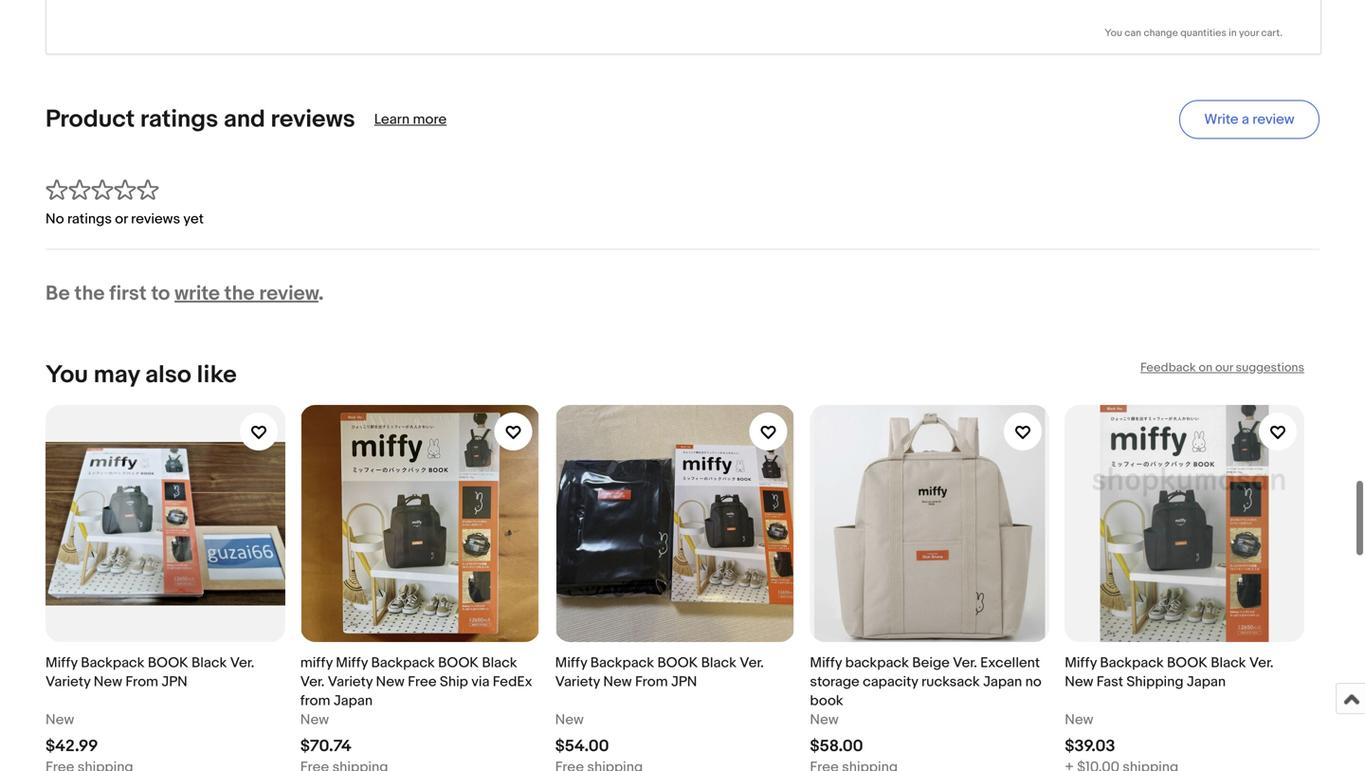 Task type: describe. For each thing, give the bounding box(es) containing it.
new down from
[[300, 711, 329, 729]]

reviews for and
[[271, 105, 355, 134]]

new inside new $39.03
[[1065, 711, 1094, 729]]

$70.74 text field
[[300, 737, 352, 757]]

variety for $42.99
[[46, 674, 90, 691]]

japan for miffy  backpack beige ver. excellent storage capacity rucksack japan no book new $58.00
[[984, 674, 1023, 691]]

jpn for $42.99
[[162, 674, 188, 691]]

0 horizontal spatial review
[[259, 281, 319, 306]]

free
[[408, 674, 437, 691]]

excellent
[[981, 655, 1040, 672]]

backpack for $42.99
[[81, 655, 145, 672]]

new $54.00
[[555, 711, 609, 757]]

from for $54.00
[[635, 674, 668, 691]]

learn more
[[374, 111, 447, 128]]

1 the from the left
[[74, 281, 105, 306]]

$39.03 text field
[[1065, 737, 1116, 757]]

$54.00
[[555, 737, 609, 757]]

write a review link
[[1180, 100, 1320, 139]]

no
[[46, 211, 64, 228]]

miffy inside miffy  backpack beige ver. excellent storage capacity rucksack japan no book new $58.00
[[810, 655, 842, 672]]

backpack for $39.03
[[1100, 655, 1164, 672]]

change
[[1144, 27, 1179, 39]]

new text field for $54.00
[[555, 711, 584, 730]]

be
[[46, 281, 70, 306]]

you can change quantities in your cart.
[[1105, 27, 1283, 39]]

$39.03
[[1065, 737, 1116, 757]]

miffy backpack book black ver. new fast shipping japan
[[1065, 655, 1274, 691]]

ship
[[440, 674, 468, 691]]

$42.99 text field
[[46, 737, 98, 757]]

product
[[46, 105, 135, 134]]

learn more link
[[374, 111, 447, 128]]

can
[[1125, 27, 1142, 39]]

rucksack
[[922, 674, 980, 691]]

write
[[175, 281, 220, 306]]

new up new $54.00
[[603, 674, 632, 691]]

$58.00 text field
[[810, 737, 864, 757]]

variety inside the miffy miffy backpack book black ver. variety new free ship via fedex from japan new $70.74
[[328, 674, 373, 691]]

black for $54.00
[[701, 655, 737, 672]]

ratings for product
[[140, 105, 218, 134]]

and
[[224, 105, 265, 134]]

from for $42.99
[[126, 674, 158, 691]]

new text field for $70.74
[[300, 711, 329, 730]]

backpack
[[846, 655, 909, 672]]

miffy
[[300, 655, 333, 672]]

no ratings or reviews yet
[[46, 211, 204, 228]]

also
[[145, 361, 191, 390]]

more
[[413, 111, 447, 128]]

ver. for $54.00
[[740, 655, 764, 672]]

feedback on our suggestions link
[[1141, 361, 1305, 375]]

on
[[1199, 361, 1213, 375]]

write
[[1205, 111, 1239, 128]]

a
[[1242, 111, 1250, 128]]

storage
[[810, 674, 860, 691]]

write a review
[[1205, 111, 1295, 128]]



Task type: locate. For each thing, give the bounding box(es) containing it.
jpn
[[162, 674, 188, 691], [671, 674, 697, 691]]

1 vertical spatial review
[[259, 281, 319, 306]]

black inside the miffy miffy backpack book black ver. variety new free ship via fedex from japan new $70.74
[[482, 655, 517, 672]]

$42.99
[[46, 737, 98, 757]]

New text field
[[810, 711, 839, 730], [1065, 711, 1094, 730]]

new left free
[[376, 674, 405, 691]]

miffy backpack book black ver. variety new from jpn for $54.00
[[555, 655, 764, 691]]

new
[[94, 674, 122, 691], [376, 674, 405, 691], [603, 674, 632, 691], [1065, 674, 1094, 691], [46, 711, 74, 729], [300, 711, 329, 729], [555, 711, 584, 729], [810, 711, 839, 729], [1065, 711, 1094, 729]]

new up $42.99 text box
[[46, 711, 74, 729]]

new left fast
[[1065, 674, 1094, 691]]

may
[[94, 361, 140, 390]]

the right 'write'
[[224, 281, 255, 306]]

variety up new $54.00
[[555, 674, 600, 691]]

backpack up new $54.00
[[591, 655, 654, 672]]

1 horizontal spatial new text field
[[1065, 711, 1094, 730]]

ratings left and
[[140, 105, 218, 134]]

0 horizontal spatial reviews
[[131, 211, 180, 228]]

ver. inside miffy backpack book black ver. new fast shipping japan
[[1250, 655, 1274, 672]]

New text field
[[46, 711, 74, 730], [300, 711, 329, 730], [555, 711, 584, 730]]

new $39.03
[[1065, 711, 1116, 757]]

1 horizontal spatial japan
[[984, 674, 1023, 691]]

1 horizontal spatial new text field
[[300, 711, 329, 730]]

new up new $42.99
[[94, 674, 122, 691]]

2 from from the left
[[635, 674, 668, 691]]

via
[[472, 674, 490, 691]]

shipping
[[1127, 674, 1184, 691]]

black for $42.99
[[192, 655, 227, 672]]

new up $39.03 text field
[[1065, 711, 1094, 729]]

new $42.99
[[46, 711, 98, 757]]

cart.
[[1262, 27, 1283, 39]]

miffy for $39.03
[[1065, 655, 1097, 672]]

ver. for $42.99
[[230, 655, 254, 672]]

ratings for no
[[67, 211, 112, 228]]

2 backpack from the left
[[371, 655, 435, 672]]

1 miffy backpack book black ver. variety new from jpn from the left
[[46, 655, 254, 691]]

1 horizontal spatial the
[[224, 281, 255, 306]]

None text field
[[810, 758, 898, 771], [1065, 758, 1179, 771], [810, 758, 898, 771], [1065, 758, 1179, 771]]

2 horizontal spatial new text field
[[555, 711, 584, 730]]

2 horizontal spatial variety
[[555, 674, 600, 691]]

fedex
[[493, 674, 533, 691]]

reviews right and
[[271, 105, 355, 134]]

like
[[197, 361, 237, 390]]

reviews
[[271, 105, 355, 134], [131, 211, 180, 228]]

in
[[1229, 27, 1237, 39]]

variety for $54.00
[[555, 674, 600, 691]]

japan inside miffy  backpack beige ver. excellent storage capacity rucksack japan no book new $58.00
[[984, 674, 1023, 691]]

5 miffy from the left
[[1065, 655, 1097, 672]]

1 variety from the left
[[46, 674, 90, 691]]

0 vertical spatial ratings
[[140, 105, 218, 134]]

backpack inside miffy backpack book black ver. new fast shipping japan
[[1100, 655, 1164, 672]]

book for $54.00
[[658, 655, 698, 672]]

list containing $42.99
[[46, 390, 1320, 771]]

4 backpack from the left
[[1100, 655, 1164, 672]]

from
[[126, 674, 158, 691], [635, 674, 668, 691]]

4 miffy from the left
[[810, 655, 842, 672]]

our
[[1216, 361, 1234, 375]]

backpack up free
[[371, 655, 435, 672]]

book inside miffy backpack book black ver. new fast shipping japan
[[1167, 655, 1208, 672]]

miffy for $42.99
[[46, 655, 78, 672]]

backpack
[[81, 655, 145, 672], [371, 655, 435, 672], [591, 655, 654, 672], [1100, 655, 1164, 672]]

beige
[[913, 655, 950, 672]]

1 horizontal spatial you
[[1105, 27, 1123, 39]]

you left may at the left of page
[[46, 361, 88, 390]]

2 horizontal spatial japan
[[1187, 674, 1226, 691]]

yet
[[183, 211, 204, 228]]

variety up new $42.99
[[46, 674, 90, 691]]

japan
[[984, 674, 1023, 691], [1187, 674, 1226, 691], [334, 693, 373, 710]]

1 horizontal spatial ratings
[[140, 105, 218, 134]]

first
[[109, 281, 147, 306]]

backpack inside the miffy miffy backpack book black ver. variety new free ship via fedex from japan new $70.74
[[371, 655, 435, 672]]

0 horizontal spatial new text field
[[46, 711, 74, 730]]

japan inside the miffy miffy backpack book black ver. variety new free ship via fedex from japan new $70.74
[[334, 693, 373, 710]]

ratings left or
[[67, 211, 112, 228]]

1 jpn from the left
[[162, 674, 188, 691]]

ratings
[[140, 105, 218, 134], [67, 211, 112, 228]]

miffy inside the miffy miffy backpack book black ver. variety new free ship via fedex from japan new $70.74
[[336, 655, 368, 672]]

product ratings and reviews
[[46, 105, 355, 134]]

2 black from the left
[[482, 655, 517, 672]]

new text field up $54.00
[[555, 711, 584, 730]]

0 horizontal spatial the
[[74, 281, 105, 306]]

write the review link
[[175, 281, 319, 306]]

suggestions
[[1236, 361, 1305, 375]]

2 the from the left
[[224, 281, 255, 306]]

miffy backpack book black ver. variety new from jpn for $42.99
[[46, 655, 254, 691]]

1 horizontal spatial reviews
[[271, 105, 355, 134]]

review
[[1253, 111, 1295, 128], [259, 281, 319, 306]]

2 new text field from the left
[[1065, 711, 1094, 730]]

japan inside miffy backpack book black ver. new fast shipping japan
[[1187, 674, 1226, 691]]

0 vertical spatial reviews
[[271, 105, 355, 134]]

variety down miffy
[[328, 674, 373, 691]]

None text field
[[46, 758, 133, 771], [300, 758, 388, 771], [555, 758, 643, 771], [46, 758, 133, 771], [300, 758, 388, 771], [555, 758, 643, 771]]

japan for miffy backpack book black ver. new fast shipping japan
[[1187, 674, 1226, 691]]

new inside new $54.00
[[555, 711, 584, 729]]

3 miffy from the left
[[555, 655, 587, 672]]

list
[[46, 390, 1320, 771]]

$70.74
[[300, 737, 352, 757]]

be the first to write the review .
[[46, 281, 324, 306]]

miffy miffy backpack book black ver. variety new free ship via fedex from japan new $70.74
[[300, 655, 533, 757]]

new text field for $39.03
[[1065, 711, 1094, 730]]

new text field up $42.99 text box
[[46, 711, 74, 730]]

new text field down from
[[300, 711, 329, 730]]

you left can
[[1105, 27, 1123, 39]]

from
[[300, 693, 331, 710]]

miffy
[[46, 655, 78, 672], [336, 655, 368, 672], [555, 655, 587, 672], [810, 655, 842, 672], [1065, 655, 1097, 672]]

3 book from the left
[[658, 655, 698, 672]]

2 miffy from the left
[[336, 655, 368, 672]]

to
[[151, 281, 170, 306]]

1 vertical spatial reviews
[[131, 211, 180, 228]]

you may also like
[[46, 361, 237, 390]]

book
[[810, 693, 844, 710]]

japan right from
[[334, 693, 373, 710]]

0 vertical spatial you
[[1105, 27, 1123, 39]]

2 new text field from the left
[[300, 711, 329, 730]]

miffy up new $42.99
[[46, 655, 78, 672]]

no
[[1026, 674, 1042, 691]]

feedback
[[1141, 361, 1196, 375]]

you
[[1105, 27, 1123, 39], [46, 361, 88, 390]]

black for $39.03
[[1211, 655, 1247, 672]]

book inside the miffy miffy backpack book black ver. variety new free ship via fedex from japan new $70.74
[[438, 655, 479, 672]]

learn
[[374, 111, 410, 128]]

reviews right or
[[131, 211, 180, 228]]

0 horizontal spatial you
[[46, 361, 88, 390]]

new down book
[[810, 711, 839, 729]]

$58.00
[[810, 737, 864, 757]]

4 black from the left
[[1211, 655, 1247, 672]]

3 black from the left
[[701, 655, 737, 672]]

ver. inside miffy  backpack beige ver. excellent storage capacity rucksack japan no book new $58.00
[[953, 655, 978, 672]]

or
[[115, 211, 128, 228]]

3 variety from the left
[[555, 674, 600, 691]]

0 horizontal spatial variety
[[46, 674, 90, 691]]

new inside new $42.99
[[46, 711, 74, 729]]

backpack up fast
[[1100, 655, 1164, 672]]

4 book from the left
[[1167, 655, 1208, 672]]

2 variety from the left
[[328, 674, 373, 691]]

miffy up new $54.00
[[555, 655, 587, 672]]

0 horizontal spatial from
[[126, 674, 158, 691]]

reviews for or
[[131, 211, 180, 228]]

1 miffy from the left
[[46, 655, 78, 672]]

the right "be"
[[74, 281, 105, 306]]

0 horizontal spatial japan
[[334, 693, 373, 710]]

quantities
[[1181, 27, 1227, 39]]

1 vertical spatial you
[[46, 361, 88, 390]]

book for $42.99
[[148, 655, 188, 672]]

0 horizontal spatial new text field
[[810, 711, 839, 730]]

book for $39.03
[[1167, 655, 1208, 672]]

backpack up new $42.99
[[81, 655, 145, 672]]

miffy up storage
[[810, 655, 842, 672]]

1 backpack from the left
[[81, 655, 145, 672]]

1 horizontal spatial from
[[635, 674, 668, 691]]

1 horizontal spatial jpn
[[671, 674, 697, 691]]

capacity
[[863, 674, 919, 691]]

backpack for $54.00
[[591, 655, 654, 672]]

review right 'write'
[[259, 281, 319, 306]]

miffy inside miffy backpack book black ver. new fast shipping japan
[[1065, 655, 1097, 672]]

1 horizontal spatial miffy backpack book black ver. variety new from jpn
[[555, 655, 764, 691]]

new text field for $42.99
[[46, 711, 74, 730]]

2 miffy backpack book black ver. variety new from jpn from the left
[[555, 655, 764, 691]]

new text field down book
[[810, 711, 839, 730]]

new up $54.00
[[555, 711, 584, 729]]

0 vertical spatial review
[[1253, 111, 1295, 128]]

jpn for $54.00
[[671, 674, 697, 691]]

new inside miffy backpack book black ver. new fast shipping japan
[[1065, 674, 1094, 691]]

you for you may also like
[[46, 361, 88, 390]]

1 horizontal spatial review
[[1253, 111, 1295, 128]]

$54.00 text field
[[555, 737, 609, 757]]

1 book from the left
[[148, 655, 188, 672]]

1 horizontal spatial variety
[[328, 674, 373, 691]]

2 book from the left
[[438, 655, 479, 672]]

ver. for $39.03
[[1250, 655, 1274, 672]]

0 horizontal spatial miffy backpack book black ver. variety new from jpn
[[46, 655, 254, 691]]

review right a
[[1253, 111, 1295, 128]]

1 new text field from the left
[[46, 711, 74, 730]]

black inside miffy backpack book black ver. new fast shipping japan
[[1211, 655, 1247, 672]]

3 new text field from the left
[[555, 711, 584, 730]]

variety
[[46, 674, 90, 691], [328, 674, 373, 691], [555, 674, 600, 691]]

.
[[319, 281, 324, 306]]

ver.
[[230, 655, 254, 672], [740, 655, 764, 672], [953, 655, 978, 672], [1250, 655, 1274, 672], [300, 674, 325, 691]]

miffy backpack book black ver. variety new from jpn
[[46, 655, 254, 691], [555, 655, 764, 691]]

1 new text field from the left
[[810, 711, 839, 730]]

black
[[192, 655, 227, 672], [482, 655, 517, 672], [701, 655, 737, 672], [1211, 655, 1247, 672]]

2 jpn from the left
[[671, 674, 697, 691]]

you for you can change quantities in your cart.
[[1105, 27, 1123, 39]]

fast
[[1097, 674, 1124, 691]]

1 vertical spatial ratings
[[67, 211, 112, 228]]

japan right shipping
[[1187, 674, 1226, 691]]

1 black from the left
[[192, 655, 227, 672]]

new inside miffy  backpack beige ver. excellent storage capacity rucksack japan no book new $58.00
[[810, 711, 839, 729]]

miffy up fast
[[1065, 655, 1097, 672]]

ver. inside the miffy miffy backpack book black ver. variety new free ship via fedex from japan new $70.74
[[300, 674, 325, 691]]

new text field for $58.00
[[810, 711, 839, 730]]

1 from from the left
[[126, 674, 158, 691]]

0 horizontal spatial jpn
[[162, 674, 188, 691]]

the
[[74, 281, 105, 306], [224, 281, 255, 306]]

3 backpack from the left
[[591, 655, 654, 672]]

miffy  backpack beige ver. excellent storage capacity rucksack japan no book new $58.00
[[810, 655, 1042, 757]]

miffy for $54.00
[[555, 655, 587, 672]]

miffy right miffy
[[336, 655, 368, 672]]

0 horizontal spatial ratings
[[67, 211, 112, 228]]

your
[[1240, 27, 1259, 39]]

feedback on our suggestions
[[1141, 361, 1305, 375]]

japan down the excellent
[[984, 674, 1023, 691]]

new text field up $39.03 text field
[[1065, 711, 1094, 730]]

book
[[148, 655, 188, 672], [438, 655, 479, 672], [658, 655, 698, 672], [1167, 655, 1208, 672]]



Task type: vqa. For each thing, say whether or not it's contained in the screenshot.
+$19.50
no



